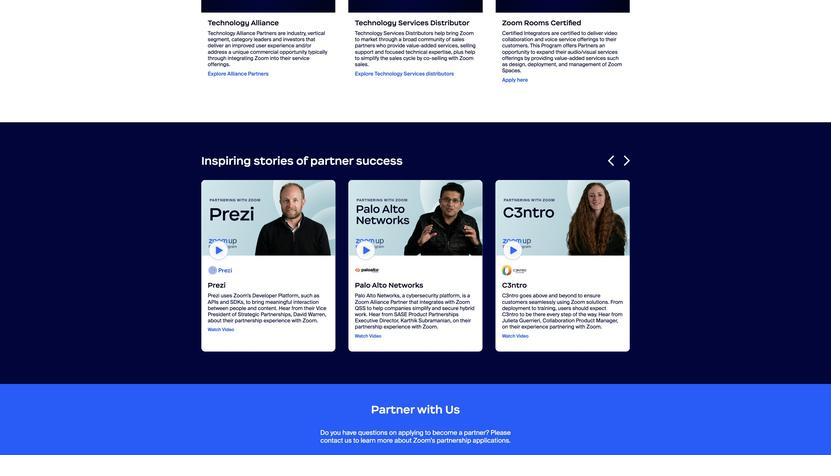 Task type: vqa. For each thing, say whether or not it's contained in the screenshot.
the right sales
yes



Task type: describe. For each thing, give the bounding box(es) containing it.
apply here link
[[502, 77, 528, 84]]

content.
[[258, 305, 278, 312]]

from inside prezi uses zoom's developer platform, such as apis and sdks, to bring meaningful interaction between people and content. hear from their vice president of strategic partnerships, david warren, about their partnership experience with zoom. watch video
[[292, 305, 303, 312]]

meaningful
[[266, 299, 292, 306]]

a inside the do you have questions on applying to become a partner? please contact us to learn more about zoom's partnership applications.
[[459, 429, 463, 438]]

zoom up "work."
[[355, 299, 369, 306]]

above
[[533, 293, 548, 300]]

that inside technology alliance technology alliance partners are industry, vertical segment, category leaders and investors that deliver an improved user experience and/or address a unique commercial opportunity typically through integrating zoom into their service offerings. explore alliance partners
[[306, 36, 315, 43]]

service inside zoom rooms certified certified integrators are certified to deliver video collaboration and voice service offerings to their customers. this program offers partners an opportunity to expand their audio/visual services offerings by providing value-added services such as design, deployment, and management of zoom spaces. apply here
[[559, 36, 576, 43]]

1 vertical spatial certified
[[502, 30, 523, 37]]

to left become
[[425, 429, 431, 438]]

0 vertical spatial partners
[[257, 30, 277, 37]]

co-
[[424, 55, 432, 62]]

zoom. inside ​​palo alto networks, a cybersecurity platform, is a zoom alliance partner that integrates with zoom qss to help companies simplify and secure hybrid work. hear from sase product partnerships executive director, karthik subramanian, on their partnership experience with zoom. watch video
[[423, 324, 438, 331]]

leaders
[[254, 36, 272, 43]]

apis
[[208, 299, 219, 306]]

zoom's inside the do you have questions on applying to become a partner? please contact us to learn more about zoom's partnership applications.
[[413, 437, 436, 445]]

applications.
[[473, 437, 511, 445]]

their inside ​​palo alto networks, a cybersecurity platform, is a zoom alliance partner that integrates with zoom qss to help companies simplify and secure hybrid work. hear from sase product partnerships executive director, karthik subramanian, on their partnership experience with zoom. watch video
[[460, 318, 471, 325]]

hear inside ​​palo alto networks, a cybersecurity platform, is a zoom alliance partner that integrates with zoom qss to help companies simplify and secure hybrid work. hear from sase product partnerships executive director, karthik subramanian, on their partnership experience with zoom. watch video
[[369, 312, 381, 318]]

about inside prezi uses zoom's developer platform, such as apis and sdks, to bring meaningful interaction between people and content. hear from their vice president of strategic partnerships, david warren, about their partnership experience with zoom. watch video
[[208, 318, 222, 325]]

director,
[[380, 318, 400, 325]]

their inside c3ntro goes above and beyond to ensure customers seamlessly using zoom solutions. from deployment to training, users should expect c3ntro to be there every step of the way. hear from julieta guerrieri, collaboration product manager, on their experience partnering with zoom. watch video
[[510, 324, 521, 331]]

paloalto networks image
[[355, 263, 380, 279]]

zoom rooms certified certified integrators are certified to deliver video collaboration and voice service offerings to their customers. this program offers partners an opportunity to expand their audio/visual services offerings by providing value-added services such as design, deployment, and management of zoom spaces. apply here
[[502, 19, 623, 84]]

contact
[[321, 437, 343, 445]]

here
[[517, 77, 528, 84]]

as inside zoom rooms certified certified integrators are certified to deliver video collaboration and voice service offerings to their customers. this program offers partners an opportunity to expand their audio/visual services offerings by providing value-added services such as design, deployment, and management of zoom spaces. apply here
[[502, 61, 508, 68]]

do
[[320, 429, 329, 438]]

deliver inside technology alliance technology alliance partners are industry, vertical segment, category leaders and investors that deliver an improved user experience and/or address a unique commercial opportunity typically through integrating zoom into their service offerings. explore alliance partners
[[208, 42, 224, 49]]

subramanian,
[[419, 318, 452, 325]]

integrating
[[228, 55, 254, 62]]

1 horizontal spatial offerings
[[578, 36, 599, 43]]

a right is
[[468, 293, 471, 300]]

product inside c3ntro goes above and beyond to ensure customers seamlessly using zoom solutions. from deployment to training, users should expect c3ntro to be there every step of the way. hear from julieta guerrieri, collaboration product manager, on their experience partnering with zoom. watch video
[[576, 318, 595, 325]]

providing
[[532, 55, 554, 62]]

integrators
[[524, 30, 551, 37]]

goes
[[520, 293, 532, 300]]

hear inside prezi uses zoom's developer platform, such as apis and sdks, to bring meaningful interaction between people and content. hear from their vice president of strategic partnerships, david warren, about their partnership experience with zoom. watch video
[[279, 305, 291, 312]]

to left be
[[520, 312, 525, 318]]

c3ntro_partnering with zoom image
[[496, 180, 630, 256]]

and right apis
[[220, 299, 229, 306]]

way.
[[588, 312, 598, 318]]

platform,
[[440, 293, 461, 300]]

typically
[[308, 49, 328, 55]]

distributor
[[431, 19, 470, 27]]

apply
[[502, 77, 516, 84]]

companies
[[385, 305, 411, 312]]

palo alto networks_partnering with zoom image
[[349, 180, 483, 256]]

prezi image
[[201, 180, 336, 256]]

c3ntro for c3ntro goes above and beyond to ensure customers seamlessly using zoom solutions. from deployment to training, users should expect c3ntro to be there every step of the way. hear from julieta guerrieri, collaboration product manager, on their experience partnering with zoom. watch video
[[502, 293, 519, 300]]

and inside c3ntro goes above and beyond to ensure customers seamlessly using zoom solutions. from deployment to training, users should expect c3ntro to be there every step of the way. hear from julieta guerrieri, collaboration product manager, on their experience partnering with zoom. watch video
[[549, 293, 558, 300]]

simplify inside technology services distributor technology services distributors help bring zoom to market through a broad community of sales partners who provide value-added services, selling support and focused technical expertise, plus help to simplify the sales cycle by co-selling with zoom sales. explore technology services distributors
[[361, 55, 379, 62]]

technology up partners
[[355, 30, 383, 37]]

​​palo alto networks, a cybersecurity platform, is a zoom alliance partner that integrates with zoom qss to help companies simplify and secure hybrid work. hear from sase product partnerships executive director, karthik subramanian, on their partnership experience with zoom. watch video
[[355, 293, 475, 339]]

a down networks
[[402, 293, 405, 300]]

alliance partner image
[[201, 0, 336, 13]]

technology up address on the left top of page
[[208, 30, 235, 37]]

zoom up collaboration
[[502, 19, 523, 27]]

1 horizontal spatial sales
[[452, 36, 465, 43]]

that inside ​​palo alto networks, a cybersecurity platform, is a zoom alliance partner that integrates with zoom qss to help companies simplify and secure hybrid work. hear from sase product partnerships executive director, karthik subramanian, on their partnership experience with zoom. watch video
[[409, 299, 419, 306]]

cycle
[[403, 55, 416, 62]]

provide
[[388, 42, 405, 49]]

every
[[547, 312, 560, 318]]

collaboration
[[502, 36, 534, 43]]

technology up segment,
[[208, 19, 250, 27]]

between
[[208, 305, 229, 312]]

deployment,
[[528, 61, 558, 68]]

have
[[343, 429, 357, 438]]

distributors
[[406, 30, 434, 37]]

segment,
[[208, 36, 230, 43]]

distributors
[[426, 71, 454, 77]]

to left ensure
[[578, 293, 583, 300]]

there
[[533, 312, 546, 318]]

address
[[208, 49, 227, 55]]

executive
[[355, 318, 378, 325]]

1 vertical spatial services
[[384, 30, 405, 37]]

zoom right expertise,
[[460, 55, 474, 62]]

integrates
[[420, 299, 444, 306]]

an inside zoom rooms certified certified integrators are certified to deliver video collaboration and voice service offerings to their customers. this program offers partners an opportunity to expand their audio/visual services offerings by providing value-added services such as design, deployment, and management of zoom spaces. apply here
[[600, 42, 606, 49]]

such inside zoom rooms certified certified integrators are certified to deliver video collaboration and voice service offerings to their customers. this program offers partners an opportunity to expand their audio/visual services offerings by providing value-added services such as design, deployment, and management of zoom spaces. apply here
[[608, 55, 619, 62]]

more
[[377, 437, 393, 445]]

experience inside prezi uses zoom's developer platform, such as apis and sdks, to bring meaningful interaction between people and content. hear from their vice president of strategic partnerships, david warren, about their partnership experience with zoom. watch video
[[264, 318, 291, 325]]

prezi for prezi uses zoom's developer platform, such as apis and sdks, to bring meaningful interaction between people and content. hear from their vice president of strategic partnerships, david warren, about their partnership experience with zoom. watch video
[[208, 293, 220, 300]]

us
[[446, 403, 460, 417]]

on inside c3ntro goes above and beyond to ensure customers seamlessly using zoom solutions. from deployment to training, users should expect c3ntro to be there every step of the way. hear from julieta guerrieri, collaboration product manager, on their experience partnering with zoom. watch video
[[502, 324, 509, 331]]

partnership inside the do you have questions on applying to become a partner? please contact us to learn more about zoom's partnership applications.
[[437, 437, 471, 445]]

1 vertical spatial offerings
[[502, 55, 524, 62]]

julieta
[[502, 318, 518, 325]]

with inside prezi uses zoom's developer platform, such as apis and sdks, to bring meaningful interaction between people and content. hear from their vice president of strategic partnerships, david warren, about their partnership experience with zoom. watch video
[[292, 318, 302, 325]]

partnership inside ​​palo alto networks, a cybersecurity platform, is a zoom alliance partner that integrates with zoom qss to help companies simplify and secure hybrid work. hear from sase product partnerships executive director, karthik subramanian, on their partnership experience with zoom. watch video
[[355, 324, 383, 331]]

1 vertical spatial sales
[[390, 55, 402, 62]]

inspiring stories of partner success
[[201, 154, 403, 168]]

design,
[[509, 61, 527, 68]]

alliance down integrating
[[228, 71, 247, 77]]

prezi logo image
[[208, 263, 232, 279]]

watch inside c3ntro goes above and beyond to ensure customers seamlessly using zoom solutions. from deployment to training, users should expect c3ntro to be there every step of the way. hear from julieta guerrieri, collaboration product manager, on their experience partnering with zoom. watch video
[[502, 334, 516, 339]]

user
[[256, 42, 267, 49]]

technology services distributor technology services distributors help bring zoom to market through a broad community of sales partners who provide value-added services, selling support and focused technical expertise, plus help to simplify the sales cycle by co-selling with zoom sales. explore technology services distributors
[[355, 19, 476, 77]]

video inside prezi uses zoom's developer platform, such as apis and sdks, to bring meaningful interaction between people and content. hear from their vice president of strategic partnerships, david warren, about their partnership experience with zoom. watch video
[[222, 327, 234, 333]]

offers
[[563, 42, 577, 49]]

image20230726164748 image
[[496, 0, 630, 13]]

questions
[[358, 429, 388, 438]]

0 horizontal spatial selling
[[432, 55, 448, 62]]

developer
[[253, 293, 277, 300]]

management
[[569, 61, 601, 68]]

their inside technology alliance technology alliance partners are industry, vertical segment, category leaders and investors that deliver an improved user experience and/or address a unique commercial opportunity typically through integrating zoom into their service offerings. explore alliance partners
[[280, 55, 291, 62]]

success
[[356, 154, 403, 168]]

explore inside technology services distributor technology services distributors help bring zoom to market through a broad community of sales partners who provide value-added services, selling support and focused technical expertise, plus help to simplify the sales cycle by co-selling with zoom sales. explore technology services distributors
[[355, 71, 374, 77]]

broad
[[403, 36, 417, 43]]

ensure
[[584, 293, 601, 300]]

1 vertical spatial partner
[[371, 403, 415, 417]]

to up guerrieri,
[[532, 305, 537, 312]]

vice
[[316, 305, 327, 312]]

users
[[558, 305, 572, 312]]

who
[[377, 42, 386, 49]]

zoom. inside prezi uses zoom's developer platform, such as apis and sdks, to bring meaningful interaction between people and content. hear from their vice president of strategic partnerships, david warren, about their partnership experience with zoom. watch video
[[303, 318, 318, 325]]

alliance up leaders
[[251, 19, 279, 27]]

deployment
[[502, 305, 531, 312]]

and down the offers
[[559, 61, 568, 68]]

technology alliance technology alliance partners are industry, vertical segment, category leaders and investors that deliver an improved user experience and/or address a unique commercial opportunity typically through integrating zoom into their service offerings. explore alliance partners
[[208, 19, 328, 77]]

beyond
[[559, 293, 577, 300]]

and inside technology alliance technology alliance partners are industry, vertical segment, category leaders and investors that deliver an improved user experience and/or address a unique commercial opportunity typically through integrating zoom into their service offerings. explore alliance partners
[[273, 36, 282, 43]]

through inside technology alliance technology alliance partners are industry, vertical segment, category leaders and investors that deliver an improved user experience and/or address a unique commercial opportunity typically through integrating zoom into their service offerings. explore alliance partners
[[208, 55, 227, 62]]

partners
[[355, 42, 375, 49]]

prezi for prezi
[[208, 281, 226, 290]]

platform,
[[278, 293, 300, 300]]

work.
[[355, 312, 368, 318]]

as inside prezi uses zoom's developer platform, such as apis and sdks, to bring meaningful interaction between people and content. hear from their vice president of strategic partnerships, david warren, about their partnership experience with zoom. watch video
[[314, 293, 320, 300]]

training,
[[538, 305, 557, 312]]

such inside prezi uses zoom's developer platform, such as apis and sdks, to bring meaningful interaction between people and content. hear from their vice president of strategic partnerships, david warren, about their partnership experience with zoom. watch video
[[301, 293, 313, 300]]

people
[[230, 305, 246, 312]]

zoom right management
[[608, 61, 623, 68]]

solutions.
[[587, 299, 610, 306]]

customers
[[502, 299, 528, 306]]

david
[[293, 312, 307, 318]]

should
[[573, 305, 589, 312]]

to left market
[[355, 36, 360, 43]]

and right people
[[248, 305, 257, 312]]

president
[[208, 312, 231, 318]]

video
[[605, 30, 618, 37]]

this
[[530, 42, 540, 49]]

partner with us
[[371, 403, 460, 417]]

partner
[[311, 154, 354, 168]]

c3ntro telecom image
[[502, 263, 527, 279]]

rooms
[[525, 19, 549, 27]]

1 horizontal spatial certified
[[551, 19, 582, 27]]

hybrid
[[460, 305, 475, 312]]

cybersecurity
[[406, 293, 439, 300]]

voice
[[545, 36, 558, 43]]

partnerships
[[429, 312, 459, 318]]

qss
[[355, 305, 366, 312]]

alto for ​​palo
[[367, 293, 376, 300]]

explore technology services distributors link
[[355, 71, 454, 77]]



Task type: locate. For each thing, give the bounding box(es) containing it.
experience down sase
[[384, 324, 411, 331]]

the left way.
[[579, 312, 587, 318]]

market
[[361, 36, 378, 43]]

please
[[491, 429, 511, 438]]

0 vertical spatial prezi
[[208, 281, 226, 290]]

help right 'plus'
[[465, 49, 476, 55]]

zoom's up people
[[234, 293, 251, 300]]

1 vertical spatial selling
[[432, 55, 448, 62]]

experience inside ​​palo alto networks, a cybersecurity platform, is a zoom alliance partner that integrates with zoom qss to help companies simplify and secure hybrid work. hear from sase product partnerships executive director, karthik subramanian, on their partnership experience with zoom. watch video
[[384, 324, 411, 331]]

partnering
[[550, 324, 575, 331]]

palo
[[355, 281, 371, 290]]

1 horizontal spatial product
[[576, 318, 595, 325]]

1 horizontal spatial opportunity
[[502, 49, 530, 55]]

and left voice
[[535, 36, 544, 43]]

added up co-
[[421, 42, 437, 49]]

opportunity inside technology alliance technology alliance partners are industry, vertical segment, category leaders and investors that deliver an improved user experience and/or address a unique commercial opportunity typically through integrating zoom into their service offerings. explore alliance partners
[[280, 49, 307, 55]]

2 explore from the left
[[355, 71, 374, 77]]

to left the 'video'
[[600, 36, 605, 43]]

1 vertical spatial added
[[570, 55, 585, 62]]

2 vertical spatial partners
[[248, 71, 269, 77]]

0 vertical spatial as
[[502, 61, 508, 68]]

services up distributors
[[398, 19, 429, 27]]

a inside technology alliance technology alliance partners are industry, vertical segment, category leaders and investors that deliver an improved user experience and/or address a unique commercial opportunity typically through integrating zoom into their service offerings. explore alliance partners
[[229, 49, 232, 55]]

technology up market
[[355, 19, 397, 27]]

simplify down cybersecurity
[[413, 305, 431, 312]]

1 horizontal spatial on
[[453, 318, 459, 325]]

technical
[[406, 49, 428, 55]]

and up subramanian,
[[432, 305, 441, 312]]

0 vertical spatial bring
[[446, 30, 459, 37]]

c3ntro down c3ntro telecom image
[[502, 281, 527, 290]]

alliance up improved
[[237, 30, 256, 37]]

zoom. down vice
[[303, 318, 318, 325]]

prezi up uses at the bottom
[[208, 281, 226, 290]]

value- up cycle
[[407, 42, 421, 49]]

partnership down people
[[235, 318, 263, 325]]

sase
[[394, 312, 408, 318]]

applying
[[399, 429, 424, 438]]

0 horizontal spatial certified
[[502, 30, 523, 37]]

0 vertical spatial through
[[379, 36, 398, 43]]

service inside technology alliance technology alliance partners are industry, vertical segment, category leaders and investors that deliver an improved user experience and/or address a unique commercial opportunity typically through integrating zoom into their service offerings. explore alliance partners
[[292, 55, 310, 62]]

1 vertical spatial that
[[409, 299, 419, 306]]

that up typically
[[306, 36, 315, 43]]

of inside technology services distributor technology services distributors help bring zoom to market through a broad community of sales partners who provide value-added services, selling support and focused technical expertise, plus help to simplify the sales cycle by co-selling with zoom sales. explore technology services distributors
[[446, 36, 451, 43]]

such right platform,
[[301, 293, 313, 300]]

warren,
[[308, 312, 327, 318]]

offerings
[[578, 36, 599, 43], [502, 55, 524, 62]]

are inside technology alliance technology alliance partners are industry, vertical segment, category leaders and investors that deliver an improved user experience and/or address a unique commercial opportunity typically through integrating zoom into their service offerings. explore alliance partners
[[278, 30, 286, 37]]

zoom rooms certified link
[[502, 19, 624, 27]]

to inside prezi uses zoom's developer platform, such as apis and sdks, to bring meaningful interaction between people and content. hear from their vice president of strategic partnerships, david warren, about their partnership experience with zoom. watch video
[[246, 299, 251, 306]]

2 horizontal spatial hear
[[599, 312, 611, 318]]

watch inside prezi uses zoom's developer platform, such as apis and sdks, to bring meaningful interaction between people and content. hear from their vice president of strategic partnerships, david warren, about their partnership experience with zoom. watch video
[[208, 327, 221, 333]]

0 vertical spatial offerings
[[578, 36, 599, 43]]

partners inside zoom rooms certified certified integrators are certified to deliver video collaboration and voice service offerings to their customers. this program offers partners an opportunity to expand their audio/visual services offerings by providing value-added services such as design, deployment, and management of zoom spaces. apply here
[[578, 42, 598, 49]]

partnership
[[235, 318, 263, 325], [355, 324, 383, 331], [437, 437, 471, 445]]

help inside ​​palo alto networks, a cybersecurity platform, is a zoom alliance partner that integrates with zoom qss to help companies simplify and secure hybrid work. hear from sase product partnerships executive director, karthik subramanian, on their partnership experience with zoom. watch video
[[373, 305, 384, 312]]

carousel navigation element
[[604, 151, 635, 171]]

2 an from the left
[[600, 42, 606, 49]]

a right become
[[459, 429, 463, 438]]

bring up strategic
[[252, 299, 264, 306]]

0 horizontal spatial by
[[417, 55, 423, 62]]

explore down offerings.
[[208, 71, 226, 77]]

1 explore from the left
[[208, 71, 226, 77]]

by left co-
[[417, 55, 423, 62]]

zoom
[[502, 19, 523, 27], [460, 30, 474, 37], [255, 55, 269, 62], [460, 55, 474, 62], [608, 61, 623, 68], [355, 299, 369, 306], [456, 299, 470, 306], [571, 299, 585, 306]]

about right more
[[395, 437, 412, 445]]

1 opportunity from the left
[[280, 49, 307, 55]]

0 vertical spatial the
[[381, 55, 388, 62]]

1 horizontal spatial video
[[369, 334, 382, 339]]

bring inside prezi uses zoom's developer platform, such as apis and sdks, to bring meaningful interaction between people and content. hear from their vice president of strategic partnerships, david warren, about their partnership experience with zoom. watch video
[[252, 299, 264, 306]]

1 vertical spatial zoom's
[[413, 437, 436, 445]]

service down and/or
[[292, 55, 310, 62]]

0 horizontal spatial service
[[292, 55, 310, 62]]

zoom down distributor at top
[[460, 30, 474, 37]]

services
[[598, 49, 618, 55], [586, 55, 606, 62]]

industry,
[[287, 30, 307, 37]]

the down who at the left top of page
[[381, 55, 388, 62]]

added inside zoom rooms certified certified integrators are certified to deliver video collaboration and voice service offerings to their customers. this program offers partners an opportunity to expand their audio/visual services offerings by providing value-added services such as design, deployment, and management of zoom spaces. apply here
[[570, 55, 585, 62]]

0 horizontal spatial opportunity
[[280, 49, 307, 55]]

2 horizontal spatial help
[[465, 49, 476, 55]]

a inside technology services distributor technology services distributors help bring zoom to market through a broad community of sales partners who provide value-added services, selling support and focused technical expertise, plus help to simplify the sales cycle by co-selling with zoom sales. explore technology services distributors
[[399, 36, 402, 43]]

are down zoom rooms certified link
[[552, 30, 559, 37]]

explore inside technology alliance technology alliance partners are industry, vertical segment, category leaders and investors that deliver an improved user experience and/or address a unique commercial opportunity typically through integrating zoom into their service offerings. explore alliance partners
[[208, 71, 226, 77]]

of inside prezi uses zoom's developer platform, such as apis and sdks, to bring meaningful interaction between people and content. hear from their vice president of strategic partnerships, david warren, about their partnership experience with zoom. watch video
[[232, 312, 237, 318]]

support
[[355, 49, 374, 55]]

through up focused
[[379, 36, 398, 43]]

0 vertical spatial about
[[208, 318, 222, 325]]

alliance inside ​​palo alto networks, a cybersecurity platform, is a zoom alliance partner that integrates with zoom qss to help companies simplify and secure hybrid work. hear from sase product partnerships executive director, karthik subramanian, on their partnership experience with zoom. watch video
[[371, 299, 389, 306]]

as left design, at the right top of the page
[[502, 61, 508, 68]]

zoom's
[[234, 293, 251, 300], [413, 437, 436, 445]]

value- inside zoom rooms certified certified integrators are certified to deliver video collaboration and voice service offerings to their customers. this program offers partners an opportunity to expand their audio/visual services offerings by providing value-added services such as design, deployment, and management of zoom spaces. apply here
[[555, 55, 570, 62]]

collaboration
[[543, 318, 575, 325]]

us
[[345, 437, 352, 445]]

2 horizontal spatial watch
[[502, 334, 516, 339]]

zoom's inside prezi uses zoom's developer platform, such as apis and sdks, to bring meaningful interaction between people and content. hear from their vice president of strategic partnerships, david warren, about their partnership experience with zoom. watch video
[[234, 293, 251, 300]]

1 horizontal spatial through
[[379, 36, 398, 43]]

vertical
[[308, 30, 325, 37]]

to right 'certified' in the right of the page
[[582, 30, 586, 37]]

0 horizontal spatial such
[[301, 293, 313, 300]]

offerings.
[[208, 61, 230, 68]]

1 horizontal spatial as
[[502, 61, 508, 68]]

2 vertical spatial services
[[404, 71, 425, 77]]

value- down the offers
[[555, 55, 570, 62]]

prezi uses zoom's developer platform, such as apis and sdks, to bring meaningful interaction between people and content. hear from their vice president of strategic partnerships, david warren, about their partnership experience with zoom. watch video
[[208, 293, 327, 333]]

opportunity down investors
[[280, 49, 307, 55]]

2 c3ntro from the top
[[502, 293, 519, 300]]

deliver up offerings.
[[208, 42, 224, 49]]

simplify inside ​​palo alto networks, a cybersecurity platform, is a zoom alliance partner that integrates with zoom qss to help companies simplify and secure hybrid work. hear from sase product partnerships executive director, karthik subramanian, on their partnership experience with zoom. watch video
[[413, 305, 431, 312]]

0 vertical spatial sales
[[452, 36, 465, 43]]

partnerships,
[[261, 312, 292, 318]]

1 horizontal spatial the
[[579, 312, 587, 318]]

you
[[331, 429, 341, 438]]

services
[[398, 19, 429, 27], [384, 30, 405, 37], [404, 71, 425, 77]]

1 vertical spatial such
[[301, 293, 313, 300]]

video
[[222, 327, 234, 333], [369, 334, 382, 339], [517, 334, 529, 339]]

services up provide
[[384, 30, 405, 37]]

0 horizontal spatial watch
[[208, 327, 221, 333]]

through inside technology services distributor technology services distributors help bring zoom to market through a broad community of sales partners who provide value-added services, selling support and focused technical expertise, plus help to simplify the sales cycle by co-selling with zoom sales. explore technology services distributors
[[379, 36, 398, 43]]

1 prezi from the top
[[208, 281, 226, 290]]

alliance down palo alto networks
[[371, 299, 389, 306]]

of inside zoom rooms certified certified integrators are certified to deliver video collaboration and voice service offerings to their customers. this program offers partners an opportunity to expand their audio/visual services offerings by providing value-added services such as design, deployment, and management of zoom spaces. apply here
[[602, 61, 607, 68]]

0 horizontal spatial deliver
[[208, 42, 224, 49]]

inspiring
[[201, 154, 251, 168]]

0 horizontal spatial partnership
[[235, 318, 263, 325]]

​​palo
[[355, 293, 365, 300]]

are for rooms
[[552, 30, 559, 37]]

simplify down partners
[[361, 55, 379, 62]]

1 vertical spatial partners
[[578, 42, 598, 49]]

by inside zoom rooms certified certified integrators are certified to deliver video collaboration and voice service offerings to their customers. this program offers partners an opportunity to expand their audio/visual services offerings by providing value-added services such as design, deployment, and management of zoom spaces. apply here
[[525, 55, 530, 62]]

video inside ​​palo alto networks, a cybersecurity platform, is a zoom alliance partner that integrates with zoom qss to help companies simplify and secure hybrid work. hear from sase product partnerships executive director, karthik subramanian, on their partnership experience with zoom. watch video
[[369, 334, 382, 339]]

1 vertical spatial service
[[292, 55, 310, 62]]

certified
[[551, 19, 582, 27], [502, 30, 523, 37]]

2 opportunity from the left
[[502, 49, 530, 55]]

1 horizontal spatial explore
[[355, 71, 374, 77]]

zoom. inside c3ntro goes above and beyond to ensure customers seamlessly using zoom solutions. from deployment to training, users should expect c3ntro to be there every step of the way. hear from julieta guerrieri, collaboration product manager, on their experience partnering with zoom. watch video
[[587, 324, 602, 331]]

video down president at left bottom
[[222, 327, 234, 333]]

0 vertical spatial deliver
[[588, 30, 604, 37]]

such down the 'video'
[[608, 55, 619, 62]]

zoom inside c3ntro goes above and beyond to ensure customers seamlessly using zoom solutions. from deployment to training, users should expect c3ntro to be there every step of the way. hear from julieta guerrieri, collaboration product manager, on their experience partnering with zoom. watch video
[[571, 299, 585, 306]]

customers.
[[502, 42, 529, 49]]

of right the stories at the left top
[[296, 154, 308, 168]]

about inside the do you have questions on applying to become a partner? please contact us to learn more about zoom's partnership applications.
[[395, 437, 412, 445]]

1 vertical spatial the
[[579, 312, 587, 318]]

1 horizontal spatial are
[[552, 30, 559, 37]]

on inside the do you have questions on applying to become a partner? please contact us to learn more about zoom's partnership applications.
[[389, 429, 397, 438]]

0 vertical spatial added
[[421, 42, 437, 49]]

explore down sales.
[[355, 71, 374, 77]]

from inside c3ntro goes above and beyond to ensure customers seamlessly using zoom solutions. from deployment to training, users should expect c3ntro to be there every step of the way. hear from julieta guerrieri, collaboration product manager, on their experience partnering with zoom. watch video
[[612, 312, 623, 318]]

experience inside technology alliance technology alliance partners are industry, vertical segment, category leaders and investors that deliver an improved user experience and/or address a unique commercial opportunity typically through integrating zoom into their service offerings. explore alliance partners
[[268, 42, 295, 49]]

by left providing
[[525, 55, 530, 62]]

to right sdks,
[[246, 299, 251, 306]]

2 vertical spatial c3ntro
[[502, 312, 519, 318]]

1 horizontal spatial such
[[608, 55, 619, 62]]

hear down platform,
[[279, 305, 291, 312]]

about down between
[[208, 318, 222, 325]]

0 vertical spatial that
[[306, 36, 315, 43]]

experience up into
[[268, 42, 295, 49]]

strategic
[[238, 312, 260, 318]]

1 by from the left
[[417, 55, 423, 62]]

zoom right using
[[571, 299, 585, 306]]

and inside ​​palo alto networks, a cybersecurity platform, is a zoom alliance partner that integrates with zoom qss to help companies simplify and secure hybrid work. hear from sase product partnerships executive director, karthik subramanian, on their partnership experience with zoom. watch video
[[432, 305, 441, 312]]

1 horizontal spatial about
[[395, 437, 412, 445]]

1 horizontal spatial help
[[435, 30, 445, 37]]

1 horizontal spatial selling
[[461, 42, 476, 49]]

0 vertical spatial alto
[[372, 281, 387, 290]]

partners
[[257, 30, 277, 37], [578, 42, 598, 49], [248, 71, 269, 77]]

added inside technology services distributor technology services distributors help bring zoom to market through a broad community of sales partners who provide value-added services, selling support and focused technical expertise, plus help to simplify the sales cycle by co-selling with zoom sales. explore technology services distributors
[[421, 42, 437, 49]]

alto up networks,
[[372, 281, 387, 290]]

as
[[502, 61, 508, 68], [314, 293, 320, 300]]

hear right "work."
[[369, 312, 381, 318]]

2 horizontal spatial video
[[517, 334, 529, 339]]

on down deployment at the bottom of the page
[[502, 324, 509, 331]]

hear inside c3ntro goes above and beyond to ensure customers seamlessly using zoom solutions. from deployment to training, users should expect c3ntro to be there every step of the way. hear from julieta guerrieri, collaboration product manager, on their experience partnering with zoom. watch video
[[599, 312, 611, 318]]

0 vertical spatial such
[[608, 55, 619, 62]]

1 horizontal spatial service
[[559, 36, 576, 43]]

unique
[[233, 49, 249, 55]]

hear
[[279, 305, 291, 312], [369, 312, 381, 318], [599, 312, 611, 318]]

community
[[418, 36, 445, 43]]

0 vertical spatial services
[[398, 19, 429, 27]]

alto inside ​​palo alto networks, a cybersecurity platform, is a zoom alliance partner that integrates with zoom qss to help companies simplify and secure hybrid work. hear from sase product partnerships executive director, karthik subramanian, on their partnership experience with zoom. watch video
[[367, 293, 376, 300]]

technology down focused
[[375, 71, 403, 77]]

deliver inside zoom rooms certified certified integrators are certified to deliver video collaboration and voice service offerings to their customers. this program offers partners an opportunity to expand their audio/visual services offerings by providing value-added services such as design, deployment, and management of zoom spaces. apply here
[[588, 30, 604, 37]]

partnership down "work."
[[355, 324, 383, 331]]

from down platform,
[[292, 305, 303, 312]]

an inside technology alliance technology alliance partners are industry, vertical segment, category leaders and investors that deliver an improved user experience and/or address a unique commercial opportunity typically through integrating zoom into their service offerings. explore alliance partners
[[225, 42, 231, 49]]

partner inside ​​palo alto networks, a cybersecurity platform, is a zoom alliance partner that integrates with zoom qss to help companies simplify and secure hybrid work. hear from sase product partnerships executive director, karthik subramanian, on their partnership experience with zoom. watch video
[[391, 299, 408, 306]]

sales.
[[355, 61, 369, 68]]

a left unique
[[229, 49, 232, 55]]

2 horizontal spatial partnership
[[437, 437, 471, 445]]

service right voice
[[559, 36, 576, 43]]

the inside technology services distributor technology services distributors help bring zoom to market through a broad community of sales partners who provide value-added services, selling support and focused technical expertise, plus help to simplify the sales cycle by co-selling with zoom sales. explore technology services distributors
[[381, 55, 388, 62]]

1 vertical spatial alto
[[367, 293, 376, 300]]

1 horizontal spatial watch
[[355, 334, 368, 339]]

1 are from the left
[[278, 30, 286, 37]]

0 horizontal spatial video
[[222, 327, 234, 333]]

prezi inside prezi uses zoom's developer platform, such as apis and sdks, to bring meaningful interaction between people and content. hear from their vice president of strategic partnerships, david warren, about their partnership experience with zoom. watch video
[[208, 293, 220, 300]]

0 horizontal spatial hear
[[279, 305, 291, 312]]

0 horizontal spatial on
[[389, 429, 397, 438]]

1 horizontal spatial value-
[[555, 55, 570, 62]]

program
[[542, 42, 562, 49]]

0 vertical spatial partner
[[391, 299, 408, 306]]

bring inside technology services distributor technology services distributors help bring zoom to market through a broad community of sales partners who provide value-added services, selling support and focused technical expertise, plus help to simplify the sales cycle by co-selling with zoom sales. explore technology services distributors
[[446, 30, 459, 37]]

to
[[582, 30, 586, 37], [355, 36, 360, 43], [600, 36, 605, 43], [531, 49, 536, 55], [355, 55, 360, 62], [578, 293, 583, 300], [246, 299, 251, 306], [367, 305, 372, 312], [532, 305, 537, 312], [520, 312, 525, 318], [425, 429, 431, 438], [354, 437, 359, 445]]

c3ntro goes above and beyond to ensure customers seamlessly using zoom solutions. from deployment to training, users should expect c3ntro to be there every step of the way. hear from julieta guerrieri, collaboration product manager, on their experience partnering with zoom. watch video
[[502, 293, 623, 339]]

through down segment,
[[208, 55, 227, 62]]

1 horizontal spatial added
[[570, 55, 585, 62]]

2 horizontal spatial zoom.
[[587, 324, 602, 331]]

product inside ​​palo alto networks, a cybersecurity platform, is a zoom alliance partner that integrates with zoom qss to help companies simplify and secure hybrid work. hear from sase product partnerships executive director, karthik subramanian, on their partnership experience with zoom. watch video
[[409, 312, 428, 318]]

focused
[[385, 49, 405, 55]]

karthik
[[401, 318, 418, 325]]

alto right ​​palo
[[367, 293, 376, 300]]

improved
[[232, 42, 255, 49]]

partner up sase
[[391, 299, 408, 306]]

watch inside ​​palo alto networks, a cybersecurity platform, is a zoom alliance partner that integrates with zoom qss to help companies simplify and secure hybrid work. hear from sase product partnerships executive director, karthik subramanian, on their partnership experience with zoom. watch video
[[355, 334, 368, 339]]

to left expand
[[531, 49, 536, 55]]

an left unique
[[225, 42, 231, 49]]

the
[[381, 55, 388, 62], [579, 312, 587, 318]]

do you have questions on applying to become a partner? please contact us to learn more about zoom's partnership applications.
[[320, 429, 511, 445]]

are inside zoom rooms certified certified integrators are certified to deliver video collaboration and voice service offerings to their customers. this program offers partners an opportunity to expand their audio/visual services offerings by providing value-added services such as design, deployment, and management of zoom spaces. apply here
[[552, 30, 559, 37]]

1 vertical spatial through
[[208, 55, 227, 62]]

hear right way.
[[599, 312, 611, 318]]

from inside ​​palo alto networks, a cybersecurity platform, is a zoom alliance partner that integrates with zoom qss to help companies simplify and secure hybrid work. hear from sase product partnerships executive director, karthik subramanian, on their partnership experience with zoom. watch video
[[382, 312, 393, 318]]

prezi
[[208, 281, 226, 290], [208, 293, 220, 300]]

0 horizontal spatial zoom's
[[234, 293, 251, 300]]

0 horizontal spatial explore
[[208, 71, 226, 77]]

seamlessly
[[529, 299, 556, 306]]

0 horizontal spatial bring
[[252, 299, 264, 306]]

2 horizontal spatial on
[[502, 324, 509, 331]]

value- inside technology services distributor technology services distributors help bring zoom to market through a broad community of sales partners who provide value-added services, selling support and focused technical expertise, plus help to simplify the sales cycle by co-selling with zoom sales. explore technology services distributors
[[407, 42, 421, 49]]

service
[[559, 36, 576, 43], [292, 55, 310, 62]]

opportunity down collaboration
[[502, 49, 530, 55]]

are for alliance
[[278, 30, 286, 37]]

from down from
[[612, 312, 623, 318]]

from
[[611, 299, 623, 306]]

2 by from the left
[[525, 55, 530, 62]]

and inside technology services distributor technology services distributors help bring zoom to market through a broad community of sales partners who provide value-added services, selling support and focused technical expertise, plus help to simplify the sales cycle by co-selling with zoom sales. explore technology services distributors
[[375, 49, 384, 55]]

deliver
[[588, 30, 604, 37], [208, 42, 224, 49]]

1 vertical spatial help
[[465, 49, 476, 55]]

palo alto networks
[[355, 281, 424, 290]]

c3ntro down customers
[[502, 312, 519, 318]]

commercial
[[250, 49, 279, 55]]

and right above
[[549, 293, 558, 300]]

stories
[[254, 154, 294, 168]]

on inside ​​palo alto networks, a cybersecurity platform, is a zoom alliance partner that integrates with zoom qss to help companies simplify and secure hybrid work. hear from sase product partnerships executive director, karthik subramanian, on their partnership experience with zoom. watch video
[[453, 318, 459, 325]]

c3ntro for c3ntro
[[502, 281, 527, 290]]

0 vertical spatial service
[[559, 36, 576, 43]]

of inside c3ntro goes above and beyond to ensure customers seamlessly using zoom solutions. from deployment to training, users should expect c3ntro to be there every step of the way. hear from julieta guerrieri, collaboration product manager, on their experience partnering with zoom. watch video
[[573, 312, 578, 318]]

of
[[446, 36, 451, 43], [602, 61, 607, 68], [296, 154, 308, 168], [232, 312, 237, 318], [573, 312, 578, 318]]

their
[[606, 36, 617, 43], [556, 49, 567, 55], [280, 55, 291, 62], [304, 305, 315, 312], [223, 318, 234, 325], [460, 318, 471, 325], [510, 324, 521, 331]]

spaces.
[[502, 67, 522, 74]]

3 c3ntro from the top
[[502, 312, 519, 318]]

an down the 'video'
[[600, 42, 606, 49]]

technology services distributor image
[[349, 0, 483, 13]]

experience inside c3ntro goes above and beyond to ensure customers seamlessly using zoom solutions. from deployment to training, users should expect c3ntro to be there every step of the way. hear from julieta guerrieri, collaboration product manager, on their experience partnering with zoom. watch video
[[522, 324, 549, 331]]

0 horizontal spatial are
[[278, 30, 286, 37]]

uses
[[221, 293, 232, 300]]

help down distributor at top
[[435, 30, 445, 37]]

that left 'integrates'
[[409, 299, 419, 306]]

product down should
[[576, 318, 595, 325]]

0 vertical spatial simplify
[[361, 55, 379, 62]]

1 horizontal spatial that
[[409, 299, 419, 306]]

1 horizontal spatial deliver
[[588, 30, 604, 37]]

partner
[[391, 299, 408, 306], [371, 403, 415, 417]]

1 c3ntro from the top
[[502, 281, 527, 290]]

learn
[[361, 437, 376, 445]]

on down secure
[[453, 318, 459, 325]]

0 horizontal spatial product
[[409, 312, 428, 318]]

zoom inside technology alliance technology alliance partners are industry, vertical segment, category leaders and investors that deliver an improved user experience and/or address a unique commercial opportunity typically through integrating zoom into their service offerings. explore alliance partners
[[255, 55, 269, 62]]

0 horizontal spatial zoom.
[[303, 318, 318, 325]]

services,
[[438, 42, 459, 49]]

a left broad
[[399, 36, 402, 43]]

2 prezi from the top
[[208, 293, 220, 300]]

offerings up spaces.
[[502, 55, 524, 62]]

technology alliance link
[[208, 19, 329, 27]]

and/or
[[296, 42, 311, 49]]

prezi left uses at the bottom
[[208, 293, 220, 300]]

0 vertical spatial c3ntro
[[502, 281, 527, 290]]

the inside c3ntro goes above and beyond to ensure customers seamlessly using zoom solutions. from deployment to training, users should expect c3ntro to be there every step of the way. hear from julieta guerrieri, collaboration product manager, on their experience partnering with zoom. watch video
[[579, 312, 587, 318]]

certified up customers.
[[502, 30, 523, 37]]

0 horizontal spatial that
[[306, 36, 315, 43]]

with inside c3ntro goes above and beyond to ensure customers seamlessly using zoom solutions. from deployment to training, users should expect c3ntro to be there every step of the way. hear from julieta guerrieri, collaboration product manager, on their experience partnering with zoom. watch video
[[576, 324, 586, 331]]

such
[[608, 55, 619, 62], [301, 293, 313, 300]]

0 horizontal spatial simplify
[[361, 55, 379, 62]]

manager,
[[596, 318, 619, 325]]

product right sase
[[409, 312, 428, 318]]

1 an from the left
[[225, 42, 231, 49]]

and
[[273, 36, 282, 43], [535, 36, 544, 43], [375, 49, 384, 55], [559, 61, 568, 68], [549, 293, 558, 300], [220, 299, 229, 306], [248, 305, 257, 312], [432, 305, 441, 312]]

0 vertical spatial selling
[[461, 42, 476, 49]]

added down the offers
[[570, 55, 585, 62]]

as up vice
[[314, 293, 320, 300]]

watch down julieta
[[502, 334, 516, 339]]

expand
[[537, 49, 555, 55]]

with inside technology services distributor technology services distributors help bring zoom to market through a broad community of sales partners who provide value-added services, selling support and focused technical expertise, plus help to simplify the sales cycle by co-selling with zoom sales. explore technology services distributors
[[449, 55, 459, 62]]

by inside technology services distributor technology services distributors help bring zoom to market through a broad community of sales partners who provide value-added services, selling support and focused technical expertise, plus help to simplify the sales cycle by co-selling with zoom sales. explore technology services distributors
[[417, 55, 423, 62]]

1 vertical spatial c3ntro
[[502, 293, 519, 300]]

1 vertical spatial bring
[[252, 299, 264, 306]]

video inside c3ntro goes above and beyond to ensure customers seamlessly using zoom solutions. from deployment to training, users should expect c3ntro to be there every step of the way. hear from julieta guerrieri, collaboration product manager, on their experience partnering with zoom. watch video
[[517, 334, 529, 339]]

opportunity inside zoom rooms certified certified integrators are certified to deliver video collaboration and voice service offerings to their customers. this program offers partners an opportunity to expand their audio/visual services offerings by providing value-added services such as design, deployment, and management of zoom spaces. apply here
[[502, 49, 530, 55]]

0 vertical spatial help
[[435, 30, 445, 37]]

partnership down us
[[437, 437, 471, 445]]

alto for palo
[[372, 281, 387, 290]]

to right "us"
[[354, 437, 359, 445]]

using
[[557, 299, 570, 306]]

1 horizontal spatial zoom's
[[413, 437, 436, 445]]

an
[[225, 42, 231, 49], [600, 42, 606, 49]]

2 are from the left
[[552, 30, 559, 37]]

are left industry, at left top
[[278, 30, 286, 37]]

audio/visual
[[568, 49, 597, 55]]

watch down executive
[[355, 334, 368, 339]]

to down partners
[[355, 55, 360, 62]]

0 horizontal spatial the
[[381, 55, 388, 62]]

2 vertical spatial help
[[373, 305, 384, 312]]

1 horizontal spatial an
[[600, 42, 606, 49]]

partners down technology alliance link
[[257, 30, 277, 37]]

become
[[433, 429, 458, 438]]

partnership inside prezi uses zoom's developer platform, such as apis and sdks, to bring meaningful interaction between people and content. hear from their vice president of strategic partnerships, david warren, about their partnership experience with zoom. watch video
[[235, 318, 263, 325]]

0 horizontal spatial sales
[[390, 55, 402, 62]]

zoom up partnerships
[[456, 299, 470, 306]]

1 horizontal spatial from
[[382, 312, 393, 318]]

1 horizontal spatial zoom.
[[423, 324, 438, 331]]

interaction
[[294, 299, 319, 306]]

0 horizontal spatial value-
[[407, 42, 421, 49]]

0 vertical spatial zoom's
[[234, 293, 251, 300]]

to inside ​​palo alto networks, a cybersecurity platform, is a zoom alliance partner that integrates with zoom qss to help companies simplify and secure hybrid work. hear from sase product partnerships executive director, karthik subramanian, on their partnership experience with zoom. watch video
[[367, 305, 372, 312]]

0 horizontal spatial an
[[225, 42, 231, 49]]

0 vertical spatial value-
[[407, 42, 421, 49]]

partners down commercial
[[248, 71, 269, 77]]

experience down there
[[522, 324, 549, 331]]



